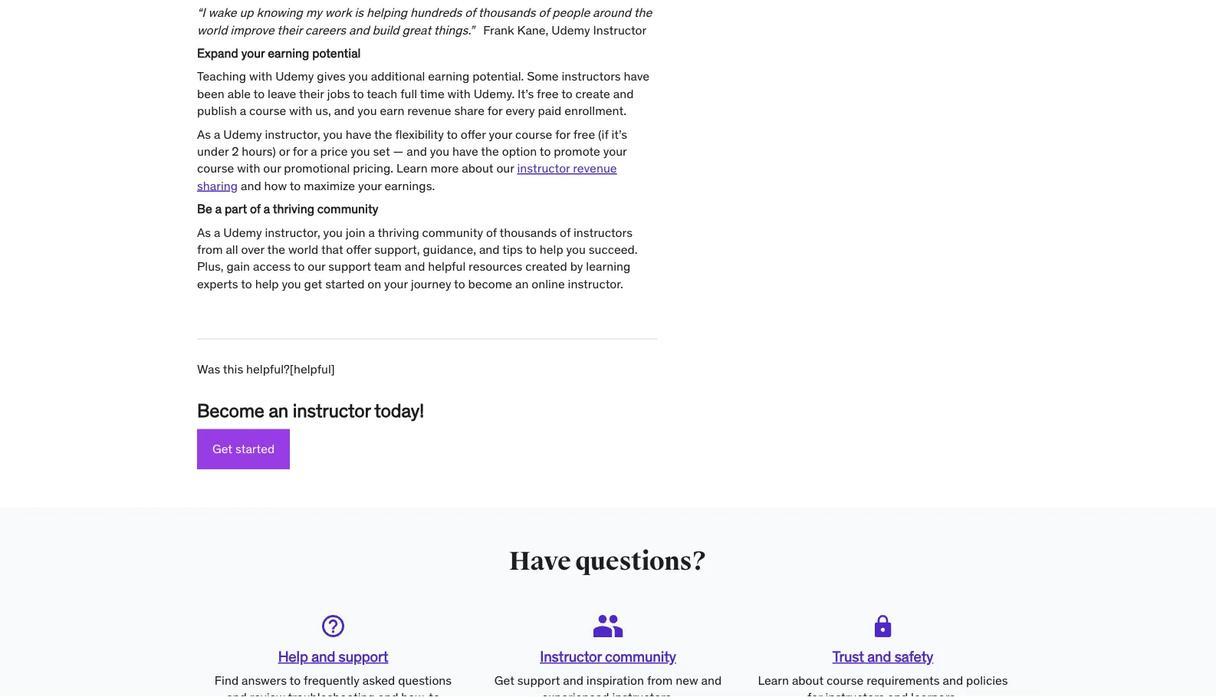 Task type: vqa. For each thing, say whether or not it's contained in the screenshot.
things to the bottom
no



Task type: describe. For each thing, give the bounding box(es) containing it.
of up the things."
[[465, 5, 476, 20]]

support,
[[375, 242, 420, 257]]

option
[[502, 143, 537, 159]]

wake
[[208, 5, 237, 20]]

to right how
[[290, 178, 301, 193]]

full
[[401, 86, 417, 101]]

kane,
[[518, 22, 549, 38]]

your inside "expand your earning potential teaching with udemy gives you additional earning potential. some instructors have been able to leave their jobs to teach full time with udemy. it's free to create and publish a course with us, and you earn revenue share for every paid enrollment."
[[241, 45, 265, 61]]

over
[[241, 242, 265, 257]]

join
[[346, 224, 366, 240]]

help inside created by learning experts to help you get started on your journey to become an online instructor.
[[255, 276, 279, 292]]

0 horizontal spatial our
[[263, 161, 281, 176]]

free inside "expand your earning potential teaching with udemy gives you additional earning potential. some instructors have been able to leave their jobs to teach full time with udemy. it's free to create and publish a course with us, and you earn revenue share for every paid enrollment."
[[537, 86, 559, 101]]

paid
[[538, 103, 562, 119]]

0 horizontal spatial earning
[[268, 45, 309, 61]]

instructors inside "expand your earning potential teaching with udemy gives you additional earning potential. some instructors have been able to leave their jobs to teach full time with udemy. it's free to create and publish a course with us, and you earn revenue share for every paid enrollment."
[[562, 68, 621, 84]]

have inside "expand your earning potential teaching with udemy gives you additional earning potential. some instructors have been able to leave their jobs to teach full time with udemy. it's free to create and publish a course with us, and you earn revenue share for every paid enrollment."
[[624, 68, 650, 84]]

and left how
[[241, 178, 261, 193]]

tips
[[503, 242, 523, 257]]

get
[[304, 276, 322, 292]]

learn inside trust and safety learn about course requirements and policies for instructors and learners.
[[758, 672, 789, 688]]

world inside the as a udemy instructor, you join a thriving community of thousands of instructors from all over the world that offer support, guidance, and tips to help you succeed. plus, gain access to our support team and
[[288, 242, 319, 257]]

become
[[197, 399, 265, 422]]

about inside trust and safety learn about course requirements and policies for instructors and learners.
[[792, 672, 824, 688]]

to up get
[[294, 259, 305, 274]]

helpful resources
[[428, 259, 526, 274]]

trust and safety link
[[833, 648, 934, 666]]

potential
[[312, 45, 361, 61]]

on
[[368, 276, 382, 292]]

revenue inside "expand your earning potential teaching with udemy gives you additional earning potential. some instructors have been able to leave their jobs to teach full time with udemy. it's free to create and publish a course with us, and you earn revenue share for every paid enrollment."
[[408, 103, 452, 119]]

instructor revenue sharing
[[197, 161, 617, 193]]

guidance,
[[423, 242, 476, 257]]

or
[[279, 143, 290, 159]]

a right 'be'
[[215, 201, 222, 217]]

help
[[278, 648, 308, 666]]

every
[[506, 103, 535, 119]]

course inside "expand your earning potential teaching with udemy gives you additional earning potential. some instructors have been able to leave their jobs to teach full time with udemy. it's free to create and publish a course with us, and you earn revenue share for every paid enrollment."
[[249, 103, 286, 119]]

to right "option"
[[540, 143, 551, 159]]

was this helpful? [helpful]
[[197, 361, 335, 377]]

potential.
[[473, 68, 524, 84]]

offer inside as a udemy instructor, you have the flexibility to offer your course for free (if it's under 2 hours) or for a price you set — and you have the option to promote your course with our promotional pricing. learn more about our
[[461, 126, 486, 142]]

asked
[[363, 672, 395, 688]]

helping
[[367, 5, 407, 20]]

about inside as a udemy instructor, you have the flexibility to offer your course for free (if it's under 2 hours) or for a price you set — and you have the option to promote your course with our promotional pricing. learn more about our
[[462, 161, 494, 176]]

their inside "expand your earning potential teaching with udemy gives you additional earning potential. some instructors have been able to leave their jobs to teach full time with udemy. it's free to create and publish a course with us, and you earn revenue share for every paid enrollment."
[[299, 86, 324, 101]]

0 horizontal spatial community
[[318, 201, 379, 217]]

you up that on the top left
[[323, 224, 343, 240]]

the up set
[[374, 126, 393, 142]]

price
[[320, 143, 348, 159]]

a up the 'promotional'
[[311, 143, 317, 159]]

requirements
[[867, 672, 940, 688]]

(if
[[598, 126, 609, 142]]

earnings.
[[385, 178, 435, 193]]

things."
[[434, 22, 475, 38]]

your down it's
[[604, 143, 627, 159]]

and inside "i wake up knowing my work is helping hundreds of thousands of people around the world improve their careers and build great things."
[[349, 22, 370, 38]]

by
[[571, 259, 583, 274]]

to down share
[[447, 126, 458, 142]]

0 horizontal spatial instructor
[[293, 399, 371, 422]]

the left "option"
[[481, 143, 499, 159]]

you up price
[[323, 126, 343, 142]]

support inside instructor community get support and inspiration from new and experienced instructors.
[[518, 672, 560, 688]]

teaching
[[197, 68, 246, 84]]

you left set
[[351, 143, 370, 159]]

inspiration
[[587, 672, 645, 688]]

safety
[[895, 648, 934, 666]]

1 horizontal spatial earning
[[428, 68, 470, 84]]

earn
[[380, 103, 405, 119]]

"i
[[197, 5, 205, 20]]

team
[[374, 259, 402, 274]]

a up 'plus,'
[[214, 224, 220, 240]]

able
[[228, 86, 251, 101]]

course inside trust and safety learn about course requirements and policies for instructors and learners.
[[827, 672, 864, 688]]

with left us,
[[289, 103, 313, 119]]

0 horizontal spatial an
[[269, 399, 289, 422]]

instructor community icon image
[[593, 615, 623, 638]]

create
[[576, 86, 611, 101]]

hours)
[[242, 143, 276, 159]]

udemy for as a udemy instructor, you join a thriving community of thousands of instructors from all over the world that offer support, guidance, and tips to help you succeed. plus, gain access to our support team and
[[223, 224, 262, 240]]

great
[[402, 22, 431, 38]]

resources
[[469, 259, 523, 274]]

learning
[[586, 259, 631, 274]]

learn inside as a udemy instructor, you have the flexibility to offer your course for free (if it's under 2 hours) or for a price you set — and you have the option to promote your course with our promotional pricing. learn more about our
[[397, 161, 428, 176]]

been
[[197, 86, 225, 101]]

and right the new
[[702, 672, 722, 688]]

part
[[225, 201, 247, 217]]

people
[[553, 5, 590, 20]]

questions?
[[576, 546, 708, 577]]

as a udemy instructor, you join a thriving community of thousands of instructors from all over the world that offer support, guidance, and tips to help you succeed. plus, gain access to our support team and
[[197, 224, 638, 274]]

helpful
[[428, 259, 466, 274]]

course up "option"
[[516, 126, 553, 142]]

as for as a udemy instructor, you have the flexibility to offer your course for free (if it's under 2 hours) or for a price you set — and you have the option to promote your course with our promotional pricing. learn more about our
[[197, 126, 211, 142]]

helpful?
[[246, 361, 290, 377]]

around
[[593, 5, 632, 20]]

you up by
[[567, 242, 586, 257]]

trust and safety learn about course requirements and policies for instructors and learners.
[[758, 648, 1009, 697]]

and down requirements in the right bottom of the page
[[888, 690, 909, 697]]

publish
[[197, 103, 237, 119]]

instructor inside 'instructor revenue sharing'
[[517, 161, 570, 176]]

our inside the as a udemy instructor, you join a thriving community of thousands of instructors from all over the world that offer support, guidance, and tips to help you succeed. plus, gain access to our support team and
[[308, 259, 326, 274]]

0 vertical spatial get
[[213, 441, 233, 457]]

for inside "expand your earning potential teaching with udemy gives you additional earning potential. some instructors have been able to leave their jobs to teach full time with udemy. it's free to create and publish a course with us, and you earn revenue share for every paid enrollment."
[[488, 103, 503, 119]]

instructors.
[[613, 690, 675, 697]]

experienced
[[542, 690, 610, 697]]

with inside as a udemy instructor, you have the flexibility to offer your course for free (if it's under 2 hours) or for a price you set — and you have the option to promote your course with our promotional pricing. learn more about our
[[237, 161, 260, 176]]

and right create
[[614, 86, 634, 101]]

leave
[[268, 86, 296, 101]]

have questions?
[[509, 546, 708, 577]]

promote
[[554, 143, 601, 159]]

online
[[532, 276, 565, 292]]

the inside "i wake up knowing my work is helping hundreds of thousands of people around the world improve their careers and build great things."
[[634, 5, 652, 20]]

trust and safety icon image
[[875, 615, 892, 638]]

knowing
[[257, 5, 303, 20]]

support inside the as a udemy instructor, you join a thriving community of thousands of instructors from all over the world that offer support, guidance, and tips to help you succeed. plus, gain access to our support team and
[[329, 259, 371, 274]]

0 horizontal spatial started
[[236, 441, 275, 457]]

my
[[306, 5, 322, 20]]

up
[[240, 5, 254, 20]]

maximize
[[304, 178, 355, 193]]

and down jobs
[[334, 103, 355, 119]]

policies
[[967, 672, 1009, 688]]

2
[[232, 143, 239, 159]]

and down trust and safety icon
[[868, 648, 892, 666]]

your up "option"
[[489, 126, 513, 142]]

be
[[197, 201, 212, 217]]

improve
[[230, 22, 274, 38]]

your down pricing.
[[358, 178, 382, 193]]

instructor.
[[568, 276, 624, 292]]

—
[[393, 143, 404, 159]]

started inside created by learning experts to help you get started on your journey to become an online instructor.
[[325, 276, 365, 292]]

created by learning experts to help you get started on your journey to become an online instructor.
[[197, 259, 631, 292]]



Task type: locate. For each thing, give the bounding box(es) containing it.
sharing
[[197, 178, 238, 193]]

1 vertical spatial help
[[255, 276, 279, 292]]

earning up leave on the top of page
[[268, 45, 309, 61]]

the up access
[[267, 242, 285, 257]]

0 vertical spatial community
[[318, 201, 379, 217]]

instructor, for hours)
[[265, 126, 321, 142]]

and how to maximize your earnings.
[[238, 178, 435, 193]]

1 vertical spatial from
[[647, 672, 673, 688]]

your down team
[[384, 276, 408, 292]]

2 horizontal spatial community
[[605, 648, 676, 666]]

1 vertical spatial their
[[299, 86, 324, 101]]

be a part of a thriving community
[[197, 201, 379, 217]]

free inside as a udemy instructor, you have the flexibility to offer your course for free (if it's under 2 hours) or for a price you set — and you have the option to promote your course with our promotional pricing. learn more about our
[[574, 126, 596, 142]]

"i wake up knowing my work is helping hundreds of thousands of people around the world improve their careers and build great things."
[[197, 5, 652, 38]]

have
[[624, 68, 650, 84], [346, 126, 372, 142], [453, 143, 479, 159]]

thousands up tips
[[500, 224, 557, 240]]

1 vertical spatial instructor,
[[265, 224, 321, 240]]

to right able on the top
[[254, 86, 265, 101]]

instructors down trust
[[826, 690, 885, 697]]

0 horizontal spatial thriving
[[273, 201, 315, 217]]

as inside as a udemy instructor, you have the flexibility to offer your course for free (if it's under 2 hours) or for a price you set — and you have the option to promote your course with our promotional pricing. learn more about our
[[197, 126, 211, 142]]

to right tips
[[526, 242, 537, 257]]

get
[[213, 441, 233, 457], [495, 672, 515, 688]]

instructors inside the as a udemy instructor, you join a thriving community of thousands of instructors from all over the world that offer support, guidance, and tips to help you succeed. plus, gain access to our support team and
[[574, 224, 633, 240]]

1 horizontal spatial community
[[422, 224, 483, 240]]

0 vertical spatial offer
[[461, 126, 486, 142]]

a inside "expand your earning potential teaching with udemy gives you additional earning potential. some instructors have been able to leave their jobs to teach full time with udemy. it's free to create and publish a course with us, and you earn revenue share for every paid enrollment."
[[240, 103, 246, 119]]

0 vertical spatial free
[[537, 86, 559, 101]]

journey
[[411, 276, 452, 292]]

help and support link
[[278, 648, 388, 666]]

0 horizontal spatial from
[[197, 242, 223, 257]]

0 vertical spatial thousands
[[479, 5, 536, 20]]

to inside help and support find answers to frequently asked questions and review troubleshooting and how-t
[[290, 672, 301, 688]]

have
[[509, 546, 571, 577]]

world
[[197, 22, 227, 38], [288, 242, 319, 257]]

with up share
[[448, 86, 471, 101]]

0 vertical spatial world
[[197, 22, 227, 38]]

an down helpful?
[[269, 399, 289, 422]]

course up sharing
[[197, 161, 234, 176]]

of up by
[[560, 224, 571, 240]]

expand
[[197, 45, 238, 61]]

a down how
[[264, 201, 270, 217]]

2 vertical spatial community
[[605, 648, 676, 666]]

offer down join
[[346, 242, 372, 257]]

1 vertical spatial as
[[197, 224, 211, 240]]

1 horizontal spatial from
[[647, 672, 673, 688]]

0 vertical spatial an
[[516, 276, 529, 292]]

become an instructor today!
[[197, 399, 424, 422]]

1 horizontal spatial world
[[288, 242, 319, 257]]

promotional
[[284, 161, 350, 176]]

2 vertical spatial instructors
[[826, 690, 885, 697]]

thousands for things."
[[479, 5, 536, 20]]

thriving inside the as a udemy instructor, you join a thriving community of thousands of instructors from all over the world that offer support, guidance, and tips to help you succeed. plus, gain access to our support team and
[[378, 224, 419, 240]]

instructor
[[517, 161, 570, 176], [293, 399, 371, 422]]

1 vertical spatial thousands
[[500, 224, 557, 240]]

a down able on the top
[[240, 103, 246, 119]]

1 horizontal spatial help
[[540, 242, 564, 257]]

1 horizontal spatial have
[[453, 143, 479, 159]]

instructor down around
[[593, 22, 647, 38]]

some
[[527, 68, 559, 84]]

community
[[318, 201, 379, 217], [422, 224, 483, 240], [605, 648, 676, 666]]

from up 'plus,'
[[197, 242, 223, 257]]

instructor, inside as a udemy instructor, you have the flexibility to offer your course for free (if it's under 2 hours) or for a price you set — and you have the option to promote your course with our promotional pricing. learn more about our
[[265, 126, 321, 142]]

have up price
[[346, 126, 372, 142]]

udemy for as a udemy instructor, you have the flexibility to offer your course for free (if it's under 2 hours) or for a price you set — and you have the option to promote your course with our promotional pricing. learn more about our
[[223, 126, 262, 142]]

community inside instructor community get support and inspiration from new and experienced instructors.
[[605, 648, 676, 666]]

1 vertical spatial about
[[792, 672, 824, 688]]

course down trust
[[827, 672, 864, 688]]

1 horizontal spatial learn
[[758, 672, 789, 688]]

as up under
[[197, 126, 211, 142]]

0 vertical spatial revenue
[[408, 103, 452, 119]]

their inside "i wake up knowing my work is helping hundreds of thousands of people around the world improve their careers and build great things."
[[277, 22, 302, 38]]

0 vertical spatial help
[[540, 242, 564, 257]]

experts
[[197, 276, 238, 292]]

1 vertical spatial free
[[574, 126, 596, 142]]

1 horizontal spatial get
[[495, 672, 515, 688]]

support
[[329, 259, 371, 274], [339, 648, 388, 666], [518, 672, 560, 688]]

it's
[[518, 86, 534, 101]]

find
[[215, 672, 239, 688]]

thousands inside "i wake up knowing my work is helping hundreds of thousands of people around the world improve their careers and build great things."
[[479, 5, 536, 20]]

0 vertical spatial their
[[277, 22, 302, 38]]

0 vertical spatial earning
[[268, 45, 309, 61]]

help up created
[[540, 242, 564, 257]]

0 vertical spatial instructor
[[517, 161, 570, 176]]

udemy.
[[474, 86, 515, 101]]

1 vertical spatial started
[[236, 441, 275, 457]]

revenue down promote
[[573, 161, 617, 176]]

gain
[[227, 259, 250, 274]]

0 horizontal spatial free
[[537, 86, 559, 101]]

1 as from the top
[[197, 126, 211, 142]]

0 horizontal spatial get
[[213, 441, 233, 457]]

world down the wake
[[197, 22, 227, 38]]

instructor, for that
[[265, 224, 321, 240]]

you up more
[[430, 143, 450, 159]]

from up instructors.
[[647, 672, 673, 688]]

support inside help and support find answers to frequently asked questions and review troubleshooting and how-t
[[339, 648, 388, 666]]

access
[[253, 259, 291, 274]]

an
[[516, 276, 529, 292], [269, 399, 289, 422]]

our up get
[[308, 259, 326, 274]]

it's
[[612, 126, 628, 142]]

from inside the as a udemy instructor, you join a thriving community of thousands of instructors from all over the world that offer support, guidance, and tips to help you succeed. plus, gain access to our support team and
[[197, 242, 223, 257]]

from inside instructor community get support and inspiration from new and experienced instructors.
[[647, 672, 673, 688]]

instructor up experienced
[[540, 648, 602, 666]]

an inside created by learning experts to help you get started on your journey to become an online instructor.
[[516, 276, 529, 292]]

1 vertical spatial learn
[[758, 672, 789, 688]]

you
[[349, 68, 368, 84], [358, 103, 377, 119], [323, 126, 343, 142], [351, 143, 370, 159], [430, 143, 450, 159], [323, 224, 343, 240], [567, 242, 586, 257], [282, 276, 301, 292]]

free up promote
[[574, 126, 596, 142]]

answers
[[242, 672, 287, 688]]

0 vertical spatial thriving
[[273, 201, 315, 217]]

0 horizontal spatial about
[[462, 161, 494, 176]]

0 vertical spatial started
[[325, 276, 365, 292]]

instructor inside instructor community get support and inspiration from new and experienced instructors.
[[540, 648, 602, 666]]

instructors up the succeed.
[[574, 224, 633, 240]]

1 vertical spatial world
[[288, 242, 319, 257]]

and down asked
[[378, 690, 399, 697]]

started left on
[[325, 276, 365, 292]]

thriving
[[273, 201, 315, 217], [378, 224, 419, 240]]

and down flexibility
[[407, 143, 427, 159]]

0 horizontal spatial offer
[[346, 242, 372, 257]]

0 vertical spatial learn
[[397, 161, 428, 176]]

and down find
[[226, 690, 247, 697]]

as
[[197, 126, 211, 142], [197, 224, 211, 240]]

thousands inside the as a udemy instructor, you join a thriving community of thousands of instructors from all over the world that offer support, guidance, and tips to help you succeed. plus, gain access to our support team and
[[500, 224, 557, 240]]

our up how
[[263, 161, 281, 176]]

frequently
[[304, 672, 360, 688]]

1 vertical spatial an
[[269, 399, 289, 422]]

2 horizontal spatial our
[[497, 161, 514, 176]]

get started
[[213, 441, 275, 457]]

udemy inside the as a udemy instructor, you join a thriving community of thousands of instructors from all over the world that offer support, guidance, and tips to help you succeed. plus, gain access to our support team and
[[223, 224, 262, 240]]

0 vertical spatial instructor,
[[265, 126, 321, 142]]

1 vertical spatial thriving
[[378, 224, 419, 240]]

community up guidance,
[[422, 224, 483, 240]]

0 vertical spatial instructor
[[593, 22, 647, 38]]

have up more
[[453, 143, 479, 159]]

2 as from the top
[[197, 224, 211, 240]]

world left that on the top left
[[288, 242, 319, 257]]

your inside created by learning experts to help you get started on your journey to become an online instructor.
[[384, 276, 408, 292]]

for inside trust and safety learn about course requirements and policies for instructors and learners.
[[808, 690, 823, 697]]

frank
[[483, 22, 515, 38]]

udemy inside as a udemy instructor, you have the flexibility to offer your course for free (if it's under 2 hours) or for a price you set — and you have the option to promote your course with our promotional pricing. learn more about our
[[223, 126, 262, 142]]

is
[[355, 5, 364, 20]]

set
[[373, 143, 390, 159]]

revenue
[[408, 103, 452, 119], [573, 161, 617, 176]]

new
[[676, 672, 699, 688]]

revenue inside 'instructor revenue sharing'
[[573, 161, 617, 176]]

udemy up 2
[[223, 126, 262, 142]]

1 horizontal spatial about
[[792, 672, 824, 688]]

0 horizontal spatial help
[[255, 276, 279, 292]]

as for as a udemy instructor, you join a thriving community of thousands of instructors from all over the world that offer support, guidance, and tips to help you succeed. plus, gain access to our support team and
[[197, 224, 211, 240]]

community inside the as a udemy instructor, you join a thriving community of thousands of instructors from all over the world that offer support, guidance, and tips to help you succeed. plus, gain access to our support team and
[[422, 224, 483, 240]]

1 horizontal spatial thriving
[[378, 224, 419, 240]]

1 vertical spatial support
[[339, 648, 388, 666]]

1 horizontal spatial revenue
[[573, 161, 617, 176]]

with
[[249, 68, 273, 84], [448, 86, 471, 101], [289, 103, 313, 119], [237, 161, 260, 176]]

an left "online"
[[516, 276, 529, 292]]

to
[[254, 86, 265, 101], [353, 86, 364, 101], [562, 86, 573, 101], [447, 126, 458, 142], [540, 143, 551, 159], [290, 178, 301, 193], [526, 242, 537, 257], [294, 259, 305, 274], [241, 276, 252, 292], [454, 276, 465, 292], [290, 672, 301, 688]]

2 vertical spatial support
[[518, 672, 560, 688]]

0 vertical spatial as
[[197, 126, 211, 142]]

instructor community get support and inspiration from new and experienced instructors.
[[495, 648, 722, 697]]

of up the kane,
[[539, 5, 550, 20]]

instructor, inside the as a udemy instructor, you join a thriving community of thousands of instructors from all over the world that offer support, guidance, and tips to help you succeed. plus, gain access to our support team and
[[265, 224, 321, 240]]

enrollment.
[[565, 103, 627, 119]]

0 horizontal spatial world
[[197, 22, 227, 38]]

help inside the as a udemy instructor, you join a thriving community of thousands of instructors from all over the world that offer support, guidance, and tips to help you succeed. plus, gain access to our support team and
[[540, 242, 564, 257]]

their up us,
[[299, 86, 324, 101]]

thousands for and
[[500, 224, 557, 240]]

help and support icon image
[[322, 615, 344, 638]]

learn
[[397, 161, 428, 176], [758, 672, 789, 688]]

0 vertical spatial about
[[462, 161, 494, 176]]

0 horizontal spatial revenue
[[408, 103, 452, 119]]

a up under
[[214, 126, 220, 142]]

and down is
[[349, 22, 370, 38]]

created
[[526, 259, 568, 274]]

started
[[325, 276, 365, 292], [236, 441, 275, 457]]

how
[[264, 178, 287, 193]]

0 horizontal spatial have
[[346, 126, 372, 142]]

you inside created by learning experts to help you get started on your journey to become an online instructor.
[[282, 276, 301, 292]]

community up join
[[318, 201, 379, 217]]

thriving down how
[[273, 201, 315, 217]]

course
[[249, 103, 286, 119], [516, 126, 553, 142], [197, 161, 234, 176], [827, 672, 864, 688]]

you up jobs
[[349, 68, 368, 84]]

hundreds
[[410, 5, 462, 20]]

1 vertical spatial offer
[[346, 242, 372, 257]]

1 instructor, from the top
[[265, 126, 321, 142]]

review
[[250, 690, 285, 697]]

learners.
[[912, 690, 959, 697]]

1 horizontal spatial started
[[325, 276, 365, 292]]

world inside "i wake up knowing my work is helping hundreds of thousands of people around the world improve their careers and build great things."
[[197, 22, 227, 38]]

1 vertical spatial revenue
[[573, 161, 617, 176]]

questions
[[398, 672, 452, 688]]

free up the paid at the left top
[[537, 86, 559, 101]]

us,
[[316, 103, 331, 119]]

instructor,
[[265, 126, 321, 142], [265, 224, 321, 240]]

teach
[[367, 86, 398, 101]]

our down "option"
[[497, 161, 514, 176]]

community up inspiration
[[605, 648, 676, 666]]

and inside as a udemy instructor, you have the flexibility to offer your course for free (if it's under 2 hours) or for a price you set — and you have the option to promote your course with our promotional pricing. learn more about our
[[407, 143, 427, 159]]

this
[[223, 361, 243, 377]]

was
[[197, 361, 220, 377]]

offer down share
[[461, 126, 486, 142]]

1 horizontal spatial an
[[516, 276, 529, 292]]

thriving up support,
[[378, 224, 419, 240]]

of up resources
[[486, 224, 497, 240]]

the inside the as a udemy instructor, you join a thriving community of thousands of instructors from all over the world that offer support, guidance, and tips to help you succeed. plus, gain access to our support team and
[[267, 242, 285, 257]]

the
[[634, 5, 652, 20], [374, 126, 393, 142], [481, 143, 499, 159], [267, 242, 285, 257]]

to right jobs
[[353, 86, 364, 101]]

instructor, down be a part of a thriving community
[[265, 224, 321, 240]]

0 vertical spatial instructors
[[562, 68, 621, 84]]

udemy inside "expand your earning potential teaching with udemy gives you additional earning potential. some instructors have been able to leave their jobs to teach full time with udemy. it's free to create and publish a course with us, and you earn revenue share for every paid enrollment."
[[276, 68, 314, 84]]

our
[[263, 161, 281, 176], [497, 161, 514, 176], [308, 259, 326, 274]]

help down access
[[255, 276, 279, 292]]

thousands up frank
[[479, 5, 536, 20]]

1 vertical spatial have
[[346, 126, 372, 142]]

1 horizontal spatial our
[[308, 259, 326, 274]]

instructor revenue sharing link
[[197, 161, 617, 193]]

1 horizontal spatial free
[[574, 126, 596, 142]]

get inside instructor community get support and inspiration from new and experienced instructors.
[[495, 672, 515, 688]]

of right part
[[250, 201, 261, 217]]

revenue down time
[[408, 103, 452, 119]]

1 horizontal spatial instructor
[[517, 161, 570, 176]]

instructor community link
[[540, 648, 676, 666]]

with up leave on the top of page
[[249, 68, 273, 84]]

and up journey
[[405, 259, 425, 274]]

2 vertical spatial have
[[453, 143, 479, 159]]

have up enrollment.
[[624, 68, 650, 84]]

udemy for frank kane, udemy instructor
[[552, 22, 591, 38]]

1 vertical spatial instructors
[[574, 224, 633, 240]]

1 vertical spatial get
[[495, 672, 515, 688]]

as inside the as a udemy instructor, you join a thriving community of thousands of instructors from all over the world that offer support, guidance, and tips to help you succeed. plus, gain access to our support team and
[[197, 224, 211, 240]]

support down that on the top left
[[329, 259, 371, 274]]

gives
[[317, 68, 346, 84]]

to down gain
[[241, 276, 252, 292]]

more
[[431, 161, 459, 176]]

their
[[277, 22, 302, 38], [299, 86, 324, 101]]

1 vertical spatial community
[[422, 224, 483, 240]]

you left get
[[282, 276, 301, 292]]

jobs
[[327, 86, 350, 101]]

build
[[372, 22, 399, 38]]

to up the paid at the left top
[[562, 86, 573, 101]]

support up experienced
[[518, 672, 560, 688]]

pricing.
[[353, 161, 394, 176]]

their down knowing
[[277, 22, 302, 38]]

expand your earning potential teaching with udemy gives you additional earning potential. some instructors have been able to leave their jobs to teach full time with udemy. it's free to create and publish a course with us, and you earn revenue share for every paid enrollment.
[[197, 45, 650, 119]]

and up the learners.
[[943, 672, 964, 688]]

instructor down "option"
[[517, 161, 570, 176]]

to down the helpful
[[454, 276, 465, 292]]

and up experienced
[[563, 672, 584, 688]]

2 horizontal spatial have
[[624, 68, 650, 84]]

you down teach
[[358, 103, 377, 119]]

1 vertical spatial instructor
[[540, 648, 602, 666]]

0 vertical spatial have
[[624, 68, 650, 84]]

as down 'be'
[[197, 224, 211, 240]]

support up asked
[[339, 648, 388, 666]]

work
[[325, 5, 352, 20]]

troubleshooting
[[288, 690, 375, 697]]

offer inside the as a udemy instructor, you join a thriving community of thousands of instructors from all over the world that offer support, guidance, and tips to help you succeed. plus, gain access to our support team and
[[346, 242, 372, 257]]

and up frequently
[[312, 648, 335, 666]]

udemy down the people
[[552, 22, 591, 38]]

the right around
[[634, 5, 652, 20]]

1 vertical spatial earning
[[428, 68, 470, 84]]

share
[[455, 103, 485, 119]]

2 instructor, from the top
[[265, 224, 321, 240]]

to down help
[[290, 672, 301, 688]]

instructors inside trust and safety learn about course requirements and policies for instructors and learners.
[[826, 690, 885, 697]]

and
[[349, 22, 370, 38], [614, 86, 634, 101], [334, 103, 355, 119], [407, 143, 427, 159], [241, 178, 261, 193], [479, 242, 500, 257], [405, 259, 425, 274], [312, 648, 335, 666], [868, 648, 892, 666], [563, 672, 584, 688], [702, 672, 722, 688], [943, 672, 964, 688], [226, 690, 247, 697], [378, 690, 399, 697], [888, 690, 909, 697]]

0 vertical spatial from
[[197, 242, 223, 257]]

1 vertical spatial instructor
[[293, 399, 371, 422]]

frank kane, udemy instructor
[[478, 22, 647, 38]]

0 horizontal spatial learn
[[397, 161, 428, 176]]

about
[[462, 161, 494, 176], [792, 672, 824, 688]]

course down leave on the top of page
[[249, 103, 286, 119]]

as a udemy instructor, you have the flexibility to offer your course for free (if it's under 2 hours) or for a price you set — and you have the option to promote your course with our promotional pricing. learn more about our
[[197, 126, 628, 176]]

a right join
[[369, 224, 375, 240]]

udemy up 'over'
[[223, 224, 262, 240]]

1 horizontal spatial offer
[[461, 126, 486, 142]]

0 vertical spatial support
[[329, 259, 371, 274]]

how-
[[402, 690, 429, 697]]

additional
[[371, 68, 425, 84]]

and up resources
[[479, 242, 500, 257]]

get started link
[[197, 429, 290, 470]]



